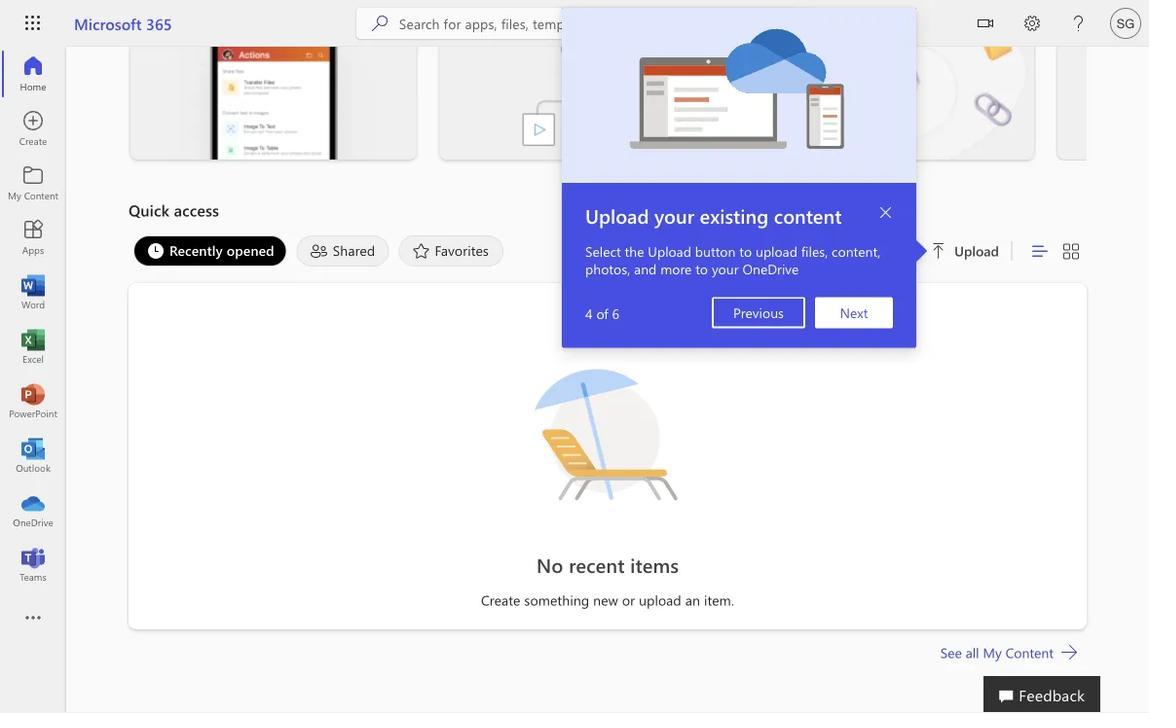 Task type: describe. For each thing, give the bounding box(es) containing it.
quick
[[129, 200, 170, 221]]

get the microsoft 365 mobile app image
[[130, 16, 416, 160]]

share a file image
[[749, 16, 1034, 160]]

no recent items status
[[368, 552, 847, 579]]

previous
[[733, 304, 784, 322]]

favorites element
[[399, 236, 504, 267]]

next button
[[815, 298, 893, 329]]

none search field inside microsoft 365 banner
[[356, 8, 812, 39]]

1 horizontal spatial to
[[739, 242, 752, 260]]

my
[[983, 644, 1002, 662]]

next
[[840, 304, 868, 322]]

recently opened element
[[133, 236, 287, 267]]

365
[[146, 13, 172, 34]]

content
[[1006, 644, 1054, 662]]

onedrive image
[[23, 501, 43, 520]]

upload up select
[[585, 203, 649, 228]]

home image
[[23, 64, 43, 84]]

more
[[660, 260, 692, 278]]

tab list containing recently opened
[[129, 236, 908, 267]]

or
[[622, 592, 635, 610]]

my content image
[[23, 173, 43, 193]]

6
[[612, 304, 619, 322]]

shared tab
[[292, 236, 394, 267]]

of
[[596, 304, 608, 322]]

photos,
[[585, 260, 630, 278]]

favorites tab
[[394, 236, 508, 267]]

apps image
[[23, 228, 43, 247]]

feedback
[[1019, 685, 1085, 706]]

upload inside select the upload button to upload files, content, photos, and more to your onedrive
[[648, 242, 691, 260]]

select the upload button to upload files, content, photos, and more to your onedrive
[[585, 242, 880, 278]]

recent
[[569, 553, 625, 578]]

recently opened
[[169, 242, 274, 260]]

recently
[[169, 242, 223, 260]]


[[931, 243, 947, 259]]

save files to the cloud image
[[440, 16, 725, 160]]

upload your existing content dialog
[[562, 8, 916, 348]]

0 horizontal spatial to
[[695, 260, 708, 278]]

onedrive
[[742, 260, 799, 278]]

shared element
[[297, 236, 389, 267]]

4
[[585, 304, 592, 322]]

button
[[695, 242, 735, 260]]

microsoft 365
[[74, 13, 172, 34]]

no recent items
[[536, 553, 679, 578]]

upload right 
[[954, 242, 999, 260]]

microsoft 365 banner
[[0, 0, 1149, 50]]

see all my content
[[940, 644, 1054, 662]]

upload your existing content heading
[[585, 203, 869, 228]]

favorites
[[435, 242, 489, 260]]

previous button
[[712, 298, 805, 329]]

teams image
[[23, 555, 43, 575]]



Task type: locate. For each thing, give the bounding box(es) containing it.
to right more
[[695, 260, 708, 278]]

select
[[585, 242, 621, 260]]

 button
[[962, 0, 1009, 50]]

0 vertical spatial your
[[654, 203, 694, 228]]

None search field
[[356, 8, 812, 39]]

something
[[524, 592, 589, 610]]

upload inside select the upload button to upload files, content, photos, and more to your onedrive
[[755, 242, 797, 260]]

view more apps image
[[23, 610, 43, 629]]

navigation
[[0, 47, 66, 592]]

microsoft
[[74, 13, 142, 34]]

upload inside create something new or upload an item. status
[[639, 592, 681, 610]]

1 vertical spatial your
[[712, 260, 739, 278]]

to right button
[[739, 242, 752, 260]]

see
[[940, 644, 962, 662]]

 button
[[870, 198, 902, 229]]

0 horizontal spatial your
[[654, 203, 694, 228]]


[[1061, 646, 1077, 661]]

sg
[[1117, 16, 1135, 31]]

 upload
[[931, 242, 999, 260]]

your
[[654, 203, 694, 228], [712, 260, 739, 278]]

files,
[[801, 242, 828, 260]]

upload
[[585, 203, 649, 228], [648, 242, 691, 260], [954, 242, 999, 260]]

all
[[966, 644, 979, 662]]

upload right or
[[639, 592, 681, 610]]

feedback button
[[984, 677, 1100, 714]]

excel image
[[23, 337, 43, 356]]

create something new or upload an item.
[[481, 592, 734, 610]]

opened
[[227, 242, 274, 260]]


[[878, 205, 894, 221]]

item.
[[704, 592, 734, 610]]

shared
[[333, 242, 375, 260]]

upload left files,
[[755, 242, 797, 260]]

4 of 6
[[585, 304, 619, 322]]

content
[[774, 203, 842, 228]]

1 horizontal spatial your
[[712, 260, 739, 278]]

1 vertical spatial upload
[[639, 592, 681, 610]]

your inside select the upload button to upload files, content, photos, and more to your onedrive
[[712, 260, 739, 278]]

the
[[625, 242, 644, 260]]

create something new or upload an item. status
[[368, 591, 847, 611]]

quick access
[[129, 200, 219, 221]]

items
[[630, 553, 679, 578]]

upload
[[755, 242, 797, 260], [639, 592, 681, 610]]

powerpoint image
[[23, 391, 43, 411]]

word image
[[23, 282, 43, 302]]

your up more
[[654, 203, 694, 228]]

an
[[685, 592, 700, 610]]

no
[[536, 553, 563, 578]]

to
[[739, 242, 752, 260], [695, 260, 708, 278]]

sg button
[[1102, 0, 1149, 47]]

outlook image
[[23, 446, 43, 465]]

0 vertical spatial upload
[[755, 242, 797, 260]]

empty state icon image
[[520, 346, 695, 521]]

tab list
[[129, 236, 908, 267]]

your left onedrive
[[712, 260, 739, 278]]

existing
[[700, 203, 768, 228]]

0 horizontal spatial upload
[[639, 592, 681, 610]]

upload right the the
[[648, 242, 691, 260]]

and
[[634, 260, 656, 278]]

content,
[[831, 242, 880, 260]]

create
[[481, 592, 520, 610]]

access
[[174, 200, 219, 221]]

create image
[[23, 119, 43, 138]]

1 horizontal spatial upload
[[755, 242, 797, 260]]

recently opened tab
[[129, 236, 292, 267]]

upload your existing content
[[585, 203, 842, 228]]

new
[[593, 592, 618, 610]]


[[978, 16, 993, 31]]



Task type: vqa. For each thing, say whether or not it's contained in the screenshot.
the bottommost your
yes



